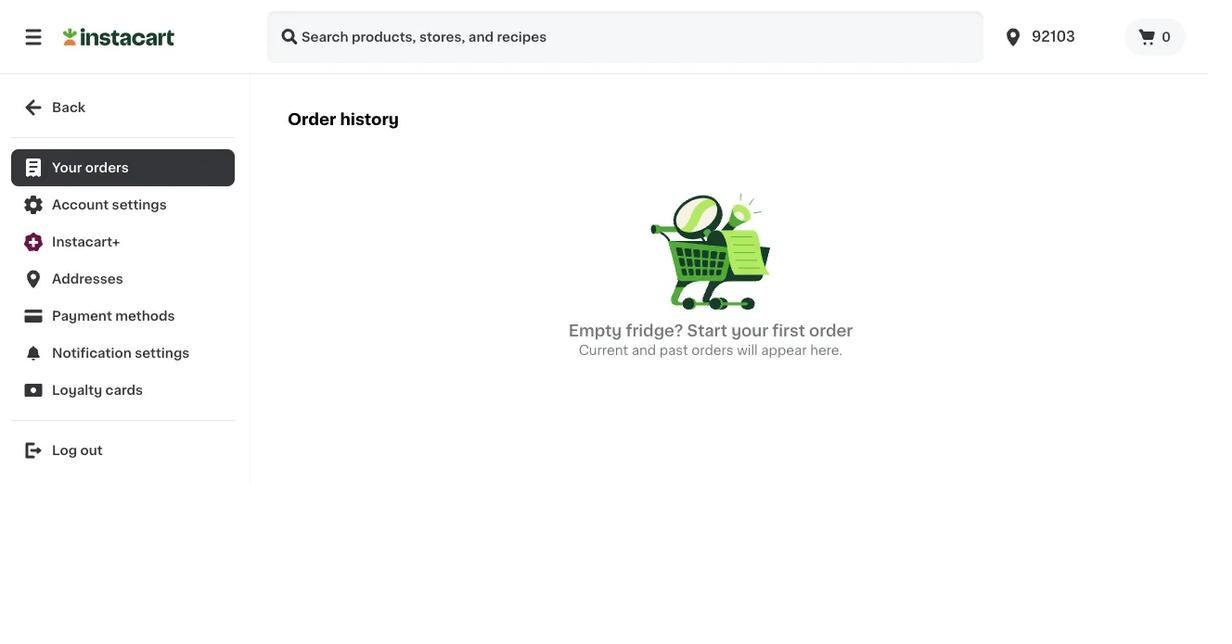 Task type: locate. For each thing, give the bounding box(es) containing it.
account settings link
[[11, 187, 235, 224]]

settings down methods
[[135, 347, 190, 360]]

notification
[[52, 347, 132, 360]]

past
[[660, 345, 688, 358]]

account settings
[[52, 199, 167, 212]]

1 horizontal spatial orders
[[692, 345, 734, 358]]

payment
[[52, 310, 112, 323]]

your orders
[[52, 162, 129, 175]]

addresses
[[52, 273, 123, 286]]

orders up account settings
[[85, 162, 129, 175]]

and
[[632, 345, 656, 358]]

here.
[[811, 345, 843, 358]]

0
[[1162, 31, 1171, 44]]

payment methods link
[[11, 298, 235, 335]]

0 vertical spatial settings
[[112, 199, 167, 212]]

settings down your orders "link"
[[112, 199, 167, 212]]

loyalty cards
[[52, 384, 143, 397]]

0 vertical spatial orders
[[85, 162, 129, 175]]

settings for notification settings
[[135, 347, 190, 360]]

0 horizontal spatial orders
[[85, 162, 129, 175]]

settings for account settings
[[112, 199, 167, 212]]

notification settings
[[52, 347, 190, 360]]

1 vertical spatial orders
[[692, 345, 734, 358]]

settings inside 'link'
[[112, 199, 167, 212]]

payment methods
[[52, 310, 175, 323]]

your orders link
[[11, 149, 235, 187]]

loyalty cards link
[[11, 372, 235, 409]]

loyalty
[[52, 384, 102, 397]]

orders down start
[[692, 345, 734, 358]]

history
[[340, 112, 399, 128]]

instacart+ link
[[11, 224, 235, 261]]

methods
[[115, 310, 175, 323]]

1 vertical spatial settings
[[135, 347, 190, 360]]

settings
[[112, 199, 167, 212], [135, 347, 190, 360]]

orders
[[85, 162, 129, 175], [692, 345, 734, 358]]

account
[[52, 199, 109, 212]]

None search field
[[267, 11, 984, 63]]

back link
[[11, 89, 235, 126]]



Task type: vqa. For each thing, say whether or not it's contained in the screenshot.
Empty Fridge? Start Your First Order Current And Past Orders Will Appear Here.
yes



Task type: describe. For each thing, give the bounding box(es) containing it.
log out
[[52, 445, 103, 458]]

back
[[52, 101, 85, 114]]

fridge?
[[626, 324, 684, 339]]

cards
[[105, 384, 143, 397]]

first
[[773, 324, 806, 339]]

orders inside "link"
[[85, 162, 129, 175]]

order history
[[288, 112, 399, 128]]

out
[[80, 445, 103, 458]]

notification settings link
[[11, 335, 235, 372]]

empty fridge? start your first order current and past orders will appear here.
[[569, 324, 853, 358]]

current
[[579, 345, 629, 358]]

log
[[52, 445, 77, 458]]

92103 button
[[1003, 11, 1114, 63]]

orders inside empty fridge? start your first order current and past orders will appear here.
[[692, 345, 734, 358]]

appear
[[761, 345, 807, 358]]

order
[[288, 112, 336, 128]]

instacart logo image
[[63, 26, 175, 48]]

empty
[[569, 324, 622, 339]]

order
[[809, 324, 853, 339]]

instacart+
[[52, 236, 120, 249]]

92103
[[1032, 30, 1076, 44]]

92103 button
[[991, 11, 1125, 63]]

your
[[52, 162, 82, 175]]

addresses link
[[11, 261, 235, 298]]

your
[[732, 324, 769, 339]]

Search field
[[267, 11, 984, 63]]

start
[[687, 324, 728, 339]]

will
[[737, 345, 758, 358]]

log out link
[[11, 433, 235, 470]]

0 button
[[1125, 19, 1186, 56]]



